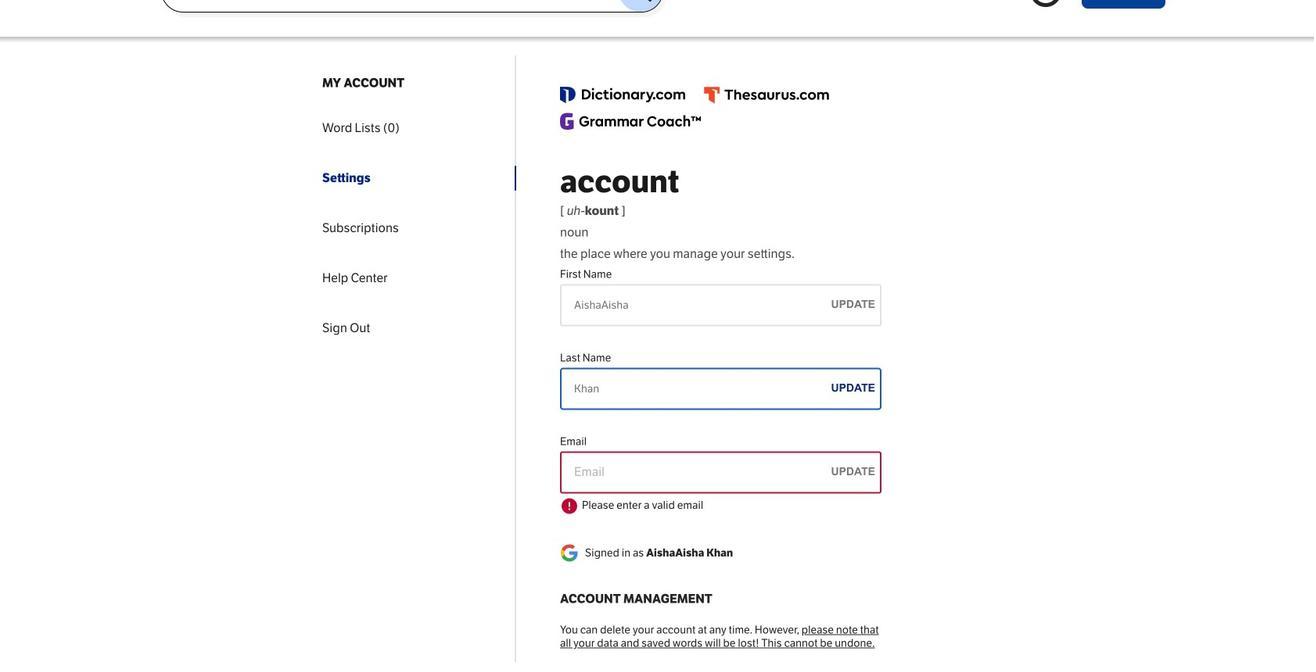 Task type: vqa. For each thing, say whether or not it's contained in the screenshot.
Last Name text box
yes



Task type: describe. For each thing, give the bounding box(es) containing it.
First Name text field
[[560, 284, 882, 326]]



Task type: locate. For each thing, give the bounding box(es) containing it.
Last Name text field
[[560, 368, 882, 410]]

Email text field
[[560, 452, 882, 494]]



